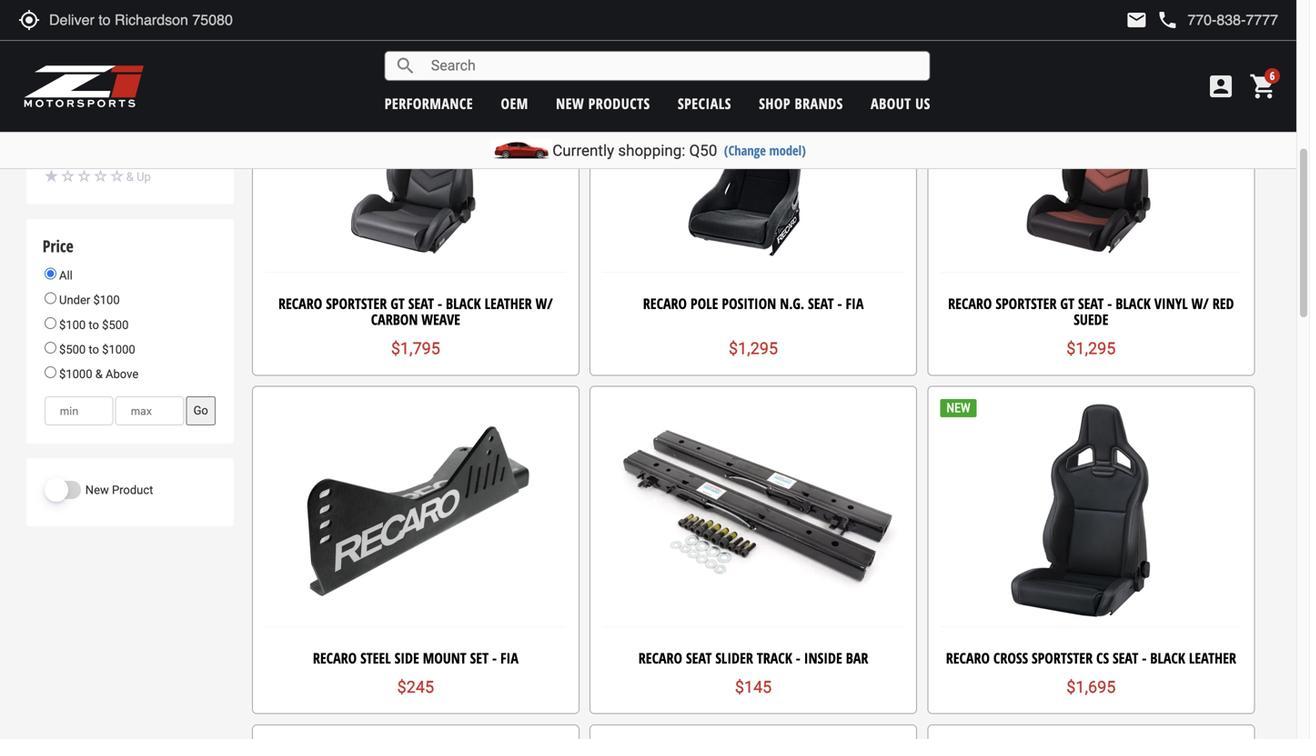 Task type: describe. For each thing, give the bounding box(es) containing it.
about us link
[[871, 94, 931, 113]]

0 horizontal spatial $1000
[[59, 368, 92, 381]]

position
[[722, 294, 776, 313]]

1 vertical spatial $500
[[59, 343, 86, 357]]

product
[[112, 484, 153, 497]]

my_location
[[18, 9, 40, 31]]

recaro for recaro sportster gt seat - black vinyl w/ red suede
[[948, 294, 992, 313]]

recaro for recaro sportster gt seat - black leather w/ carbon weave
[[278, 294, 322, 313]]

up for 1 & up element on the top of page
[[137, 170, 151, 184]]

phone
[[1157, 9, 1179, 31]]

account_box link
[[1202, 72, 1240, 101]]

1 vertical spatial leather
[[1189, 649, 1237, 668]]

max number field
[[115, 397, 184, 426]]

recaro steel side mount set - fia
[[313, 649, 519, 668]]

leather inside recaro sportster gt seat - black leather w/ carbon weave
[[485, 294, 532, 313]]

cross
[[994, 649, 1028, 668]]

recaro for recaro pole position n.g. seat - fia
[[643, 294, 687, 313]]

set
[[470, 649, 489, 668]]

0 horizontal spatial $100
[[59, 318, 86, 332]]

more
[[91, 16, 118, 30]]

currently
[[553, 142, 614, 160]]

2 vertical spatial &
[[95, 368, 103, 381]]

- right the track
[[796, 649, 801, 668]]

suede
[[1074, 310, 1109, 329]]

- inside recaro sportster gt seat - black vinyl w/ red suede
[[1108, 294, 1112, 313]]

seat inside recaro sportster gt seat - black vinyl w/ red suede
[[1078, 294, 1104, 313]]

go
[[193, 404, 208, 418]]

about
[[871, 94, 912, 113]]

under
[[59, 294, 90, 307]]

price
[[43, 235, 74, 257]]

inside
[[804, 649, 842, 668]]

steel
[[360, 649, 391, 668]]

pole
[[691, 294, 718, 313]]

cs
[[1097, 649, 1109, 668]]

new products
[[556, 94, 650, 113]]

$1000 & above
[[56, 368, 139, 381]]

sportster for suede
[[996, 294, 1057, 313]]

seat right n.g.
[[808, 294, 834, 313]]

- right set
[[492, 649, 497, 668]]

new
[[85, 484, 109, 497]]

shopping_cart link
[[1245, 72, 1279, 101]]

account_box
[[1207, 72, 1236, 101]]

to for $100
[[89, 318, 99, 332]]

1 & up element
[[44, 167, 216, 186]]

(change
[[724, 142, 766, 159]]

fia for recaro steel side mount set - fia
[[500, 649, 519, 668]]

& up for 1 & up element on the top of page
[[126, 170, 151, 184]]

products
[[588, 94, 650, 113]]

shop brands
[[759, 94, 843, 113]]

shopping:
[[618, 142, 686, 160]]

& for 3 & up element
[[126, 134, 134, 147]]

$1,295 for gt
[[1067, 340, 1116, 359]]

currently shopping: q50 (change model)
[[553, 142, 806, 160]]

vinyl
[[1155, 294, 1188, 313]]

oem
[[501, 94, 529, 113]]

performance link
[[385, 94, 473, 113]]

seat inside recaro sportster gt seat - black leather w/ carbon weave
[[408, 294, 434, 313]]

z1 motorsports logo image
[[23, 64, 145, 109]]

red
[[1213, 294, 1234, 313]]

track
[[757, 649, 792, 668]]

recaro cross sportster cs seat - black leather
[[946, 649, 1237, 668]]

shop
[[759, 94, 791, 113]]

3 & up element
[[44, 131, 216, 150]]

recaro pole position n.g. seat - fia
[[643, 294, 864, 313]]

phone link
[[1157, 9, 1279, 31]]



Task type: locate. For each thing, give the bounding box(es) containing it.
new products link
[[556, 94, 650, 113]]

show
[[59, 16, 88, 30]]

up up 1 & up element on the top of page
[[137, 134, 151, 147]]

1 w/ from the left
[[536, 294, 553, 313]]

about us
[[871, 94, 931, 113]]

leather
[[485, 294, 532, 313], [1189, 649, 1237, 668]]

shop brands link
[[759, 94, 843, 113]]

sportster inside recaro sportster gt seat - black leather w/ carbon weave
[[326, 294, 387, 313]]

go button
[[186, 397, 216, 426]]

mail
[[1126, 9, 1148, 31]]

search
[[395, 55, 417, 77]]

2 to from the top
[[89, 343, 99, 357]]

specials link
[[678, 94, 732, 113]]

Search search field
[[417, 52, 930, 80]]

1 horizontal spatial $100
[[93, 294, 120, 307]]

sportster left cs
[[1032, 649, 1093, 668]]

w/ for leather
[[536, 294, 553, 313]]

under  $100
[[56, 294, 120, 307]]

seat left 'slider' on the bottom right
[[686, 649, 712, 668]]

- right carbon
[[438, 294, 442, 313]]

1 vertical spatial &
[[126, 170, 134, 184]]

0 vertical spatial &
[[126, 134, 134, 147]]

black right cs
[[1151, 649, 1186, 668]]

0 vertical spatial $1000
[[102, 343, 135, 357]]

all
[[56, 269, 73, 283]]

model)
[[769, 142, 806, 159]]

above
[[106, 368, 139, 381]]

0 vertical spatial fia
[[846, 294, 864, 313]]

recaro sportster gt seat - black leather w/ carbon weave
[[278, 294, 553, 329]]

$500 to $1000
[[56, 343, 135, 357]]

0 horizontal spatial $500
[[59, 343, 86, 357]]

recaro sportster gt seat - black vinyl w/ red suede
[[948, 294, 1234, 329]]

us
[[916, 94, 931, 113]]

& up 1 & up element on the top of page
[[126, 134, 134, 147]]

up
[[137, 134, 151, 147], [137, 170, 151, 184]]

oem link
[[501, 94, 529, 113]]

2 up from the top
[[137, 170, 151, 184]]

2 & up from the top
[[126, 170, 151, 184]]

recaro inside recaro sportster gt seat - black vinyl w/ red suede
[[948, 294, 992, 313]]

& for 1 & up element on the top of page
[[126, 170, 134, 184]]

0 vertical spatial leather
[[485, 294, 532, 313]]

1 vertical spatial up
[[137, 170, 151, 184]]

w/
[[536, 294, 553, 313], [1192, 294, 1209, 313]]

0 vertical spatial $500
[[102, 318, 129, 332]]

- left vinyl
[[1108, 294, 1112, 313]]

$100 to $500
[[56, 318, 129, 332]]

- right cs
[[1142, 649, 1147, 668]]

sportster left "suede"
[[996, 294, 1057, 313]]

specials
[[678, 94, 732, 113]]

w/ inside recaro sportster gt seat - black leather w/ carbon weave
[[536, 294, 553, 313]]

0 horizontal spatial gt
[[391, 294, 405, 313]]

recaro seat slider track - inside bar
[[639, 649, 869, 668]]

$1,295 for position
[[729, 340, 778, 359]]

$245
[[397, 679, 434, 698]]

1 up from the top
[[137, 134, 151, 147]]

0 horizontal spatial w/
[[536, 294, 553, 313]]

1 gt from the left
[[391, 294, 405, 313]]

black inside recaro sportster gt seat - black leather w/ carbon weave
[[446, 294, 481, 313]]

$500 up $500 to $1000
[[102, 318, 129, 332]]

1 horizontal spatial $500
[[102, 318, 129, 332]]

& up
[[126, 134, 151, 147], [126, 170, 151, 184]]

0 vertical spatial $100
[[93, 294, 120, 307]]

to down $100 to $500
[[89, 343, 99, 357]]

up down 3 & up element
[[137, 170, 151, 184]]

sportster left weave on the top of the page
[[326, 294, 387, 313]]

gt
[[391, 294, 405, 313], [1061, 294, 1075, 313]]

seat right cs
[[1113, 649, 1139, 668]]

1 to from the top
[[89, 318, 99, 332]]

sportster inside recaro sportster gt seat - black vinyl w/ red suede
[[996, 294, 1057, 313]]

0 horizontal spatial leather
[[485, 294, 532, 313]]

& up up 1 & up element on the top of page
[[126, 134, 151, 147]]

bar
[[846, 649, 869, 668]]

$100 down under
[[59, 318, 86, 332]]

$145
[[735, 679, 772, 698]]

2 w/ from the left
[[1192, 294, 1209, 313]]

black inside recaro sportster gt seat - black vinyl w/ red suede
[[1116, 294, 1151, 313]]

black for suede
[[1116, 294, 1151, 313]]

carbon
[[371, 310, 418, 329]]

1 vertical spatial & up
[[126, 170, 151, 184]]

gt inside recaro sportster gt seat - black vinyl w/ red suede
[[1061, 294, 1075, 313]]

n.g.
[[780, 294, 805, 313]]

to for $500
[[89, 343, 99, 357]]

seat left vinyl
[[1078, 294, 1104, 313]]

black left vinyl
[[1116, 294, 1151, 313]]

mail link
[[1126, 9, 1148, 31]]

side
[[395, 649, 419, 668]]

& up for 3 & up element
[[126, 134, 151, 147]]

show more
[[59, 16, 118, 30]]

show more button
[[44, 11, 133, 35]]

- right n.g.
[[838, 294, 842, 313]]

$100 up $100 to $500
[[93, 294, 120, 307]]

1 horizontal spatial gt
[[1061, 294, 1075, 313]]

mount
[[423, 649, 467, 668]]

2 gt from the left
[[1061, 294, 1075, 313]]

gt for weave
[[391, 294, 405, 313]]

$1,795
[[391, 340, 440, 359]]

new product
[[85, 484, 153, 497]]

$500
[[102, 318, 129, 332], [59, 343, 86, 357]]

0 horizontal spatial fia
[[500, 649, 519, 668]]

0 horizontal spatial $1,295
[[729, 340, 778, 359]]

$1,295 down "suede"
[[1067, 340, 1116, 359]]

weave
[[422, 310, 460, 329]]

None radio
[[44, 268, 56, 280], [44, 317, 56, 329], [44, 342, 56, 354], [44, 268, 56, 280], [44, 317, 56, 329], [44, 342, 56, 354]]

& up down 3 & up element
[[126, 170, 151, 184]]

to up $500 to $1000
[[89, 318, 99, 332]]

fia for recaro pole position n.g. seat - fia
[[846, 294, 864, 313]]

slider
[[716, 649, 753, 668]]

new
[[556, 94, 584, 113]]

1 & up from the top
[[126, 134, 151, 147]]

1 horizontal spatial fia
[[846, 294, 864, 313]]

fia right n.g.
[[846, 294, 864, 313]]

black
[[446, 294, 481, 313], [1116, 294, 1151, 313], [1151, 649, 1186, 668]]

seat up $1,795
[[408, 294, 434, 313]]

$1000
[[102, 343, 135, 357], [59, 368, 92, 381]]

(change model) link
[[724, 142, 806, 159]]

shopping_cart
[[1249, 72, 1279, 101]]

1 vertical spatial fia
[[500, 649, 519, 668]]

1 vertical spatial to
[[89, 343, 99, 357]]

fia
[[846, 294, 864, 313], [500, 649, 519, 668]]

$1000 up the above
[[102, 343, 135, 357]]

1 vertical spatial $1000
[[59, 368, 92, 381]]

& left the above
[[95, 368, 103, 381]]

black for weave
[[446, 294, 481, 313]]

mail phone
[[1126, 9, 1179, 31]]

1 $1,295 from the left
[[729, 340, 778, 359]]

2 $1,295 from the left
[[1067, 340, 1116, 359]]

recaro inside recaro sportster gt seat - black leather w/ carbon weave
[[278, 294, 322, 313]]

seat
[[408, 294, 434, 313], [808, 294, 834, 313], [1078, 294, 1104, 313], [686, 649, 712, 668], [1113, 649, 1139, 668]]

recaro for recaro cross sportster cs seat - black leather
[[946, 649, 990, 668]]

&
[[126, 134, 134, 147], [126, 170, 134, 184], [95, 368, 103, 381]]

recaro for recaro steel side mount set - fia
[[313, 649, 357, 668]]

1 horizontal spatial leather
[[1189, 649, 1237, 668]]

& down 3 & up element
[[126, 170, 134, 184]]

recaro
[[278, 294, 322, 313], [643, 294, 687, 313], [948, 294, 992, 313], [313, 649, 357, 668], [639, 649, 683, 668], [946, 649, 990, 668]]

fia right set
[[500, 649, 519, 668]]

1 horizontal spatial $1000
[[102, 343, 135, 357]]

$100
[[93, 294, 120, 307], [59, 318, 86, 332]]

-
[[438, 294, 442, 313], [838, 294, 842, 313], [1108, 294, 1112, 313], [492, 649, 497, 668], [796, 649, 801, 668], [1142, 649, 1147, 668]]

min number field
[[44, 397, 113, 426]]

gt inside recaro sportster gt seat - black leather w/ carbon weave
[[391, 294, 405, 313]]

w/ inside recaro sportster gt seat - black vinyl w/ red suede
[[1192, 294, 1209, 313]]

sportster for weave
[[326, 294, 387, 313]]

black right carbon
[[446, 294, 481, 313]]

$1,695
[[1067, 679, 1116, 698]]

None radio
[[44, 293, 56, 305], [44, 367, 56, 378], [44, 293, 56, 305], [44, 367, 56, 378]]

gt for suede
[[1061, 294, 1075, 313]]

ratings
[[43, 84, 90, 106]]

- inside recaro sportster gt seat - black leather w/ carbon weave
[[438, 294, 442, 313]]

1 horizontal spatial $1,295
[[1067, 340, 1116, 359]]

0 vertical spatial & up
[[126, 134, 151, 147]]

up for 3 & up element
[[137, 134, 151, 147]]

performance
[[385, 94, 473, 113]]

1 vertical spatial $100
[[59, 318, 86, 332]]

recaro for recaro seat slider track - inside bar
[[639, 649, 683, 668]]

sportster
[[326, 294, 387, 313], [996, 294, 1057, 313], [1032, 649, 1093, 668]]

$1,295 down recaro pole position n.g. seat - fia
[[729, 340, 778, 359]]

to
[[89, 318, 99, 332], [89, 343, 99, 357]]

$1,295
[[729, 340, 778, 359], [1067, 340, 1116, 359]]

$500 down $100 to $500
[[59, 343, 86, 357]]

0 vertical spatial up
[[137, 134, 151, 147]]

$1000 down $500 to $1000
[[59, 368, 92, 381]]

1 horizontal spatial w/
[[1192, 294, 1209, 313]]

q50
[[689, 142, 717, 160]]

w/ for vinyl
[[1192, 294, 1209, 313]]

0 vertical spatial to
[[89, 318, 99, 332]]

brands
[[795, 94, 843, 113]]



Task type: vqa. For each thing, say whether or not it's contained in the screenshot.
bottom OF
no



